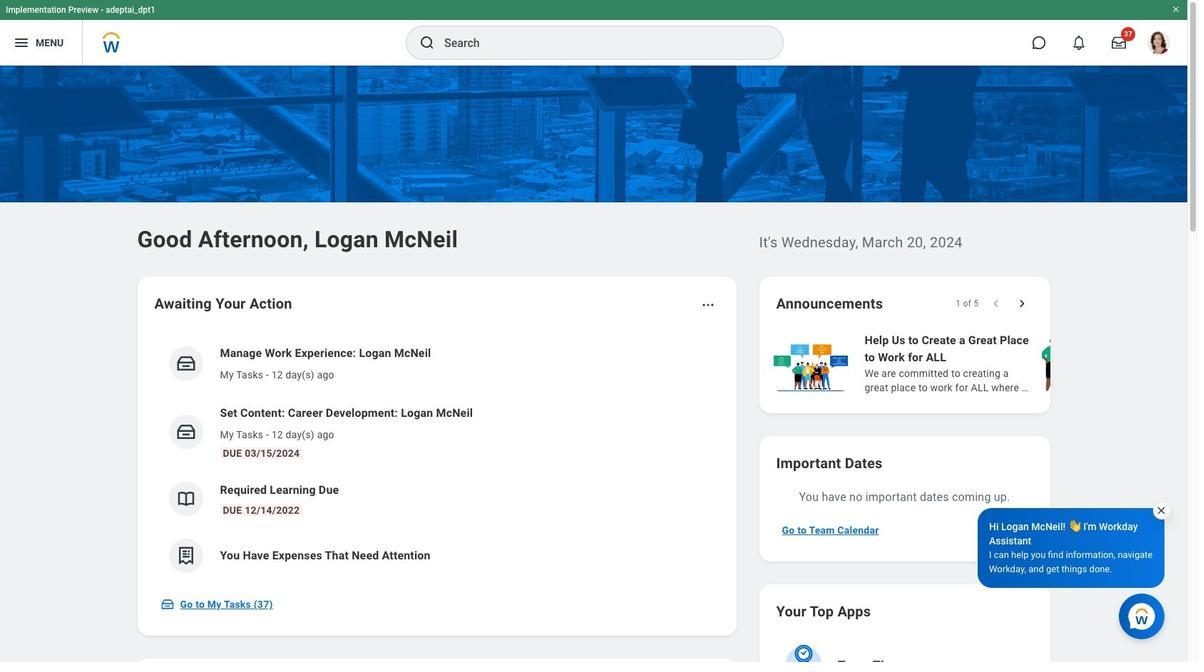 Task type: vqa. For each thing, say whether or not it's contained in the screenshot.
endpoints image
no



Task type: locate. For each thing, give the bounding box(es) containing it.
dashboard expenses image
[[175, 546, 196, 567]]

0 horizontal spatial inbox image
[[160, 598, 174, 612]]

main content
[[0, 66, 1198, 663]]

1 horizontal spatial list
[[771, 331, 1198, 397]]

list
[[771, 331, 1198, 397], [154, 334, 719, 585]]

book open image
[[175, 489, 196, 510]]

banner
[[0, 0, 1187, 66]]

0 vertical spatial inbox image
[[175, 421, 196, 443]]

x image
[[1156, 506, 1167, 516]]

inbox image
[[175, 421, 196, 443], [160, 598, 174, 612]]

1 horizontal spatial inbox image
[[175, 421, 196, 443]]

0 horizontal spatial list
[[154, 334, 719, 585]]

related actions image
[[701, 298, 715, 312]]

status
[[956, 298, 979, 310]]



Task type: describe. For each thing, give the bounding box(es) containing it.
chevron left small image
[[989, 297, 1003, 311]]

inbox image
[[175, 353, 196, 374]]

close environment banner image
[[1172, 5, 1180, 14]]

Search Workday  search field
[[444, 27, 754, 58]]

profile logan mcneil image
[[1147, 31, 1170, 57]]

search image
[[419, 34, 436, 51]]

1 vertical spatial inbox image
[[160, 598, 174, 612]]

justify image
[[13, 34, 30, 51]]

chevron right small image
[[1014, 297, 1029, 311]]

inbox large image
[[1112, 36, 1126, 50]]

notifications large image
[[1072, 36, 1086, 50]]



